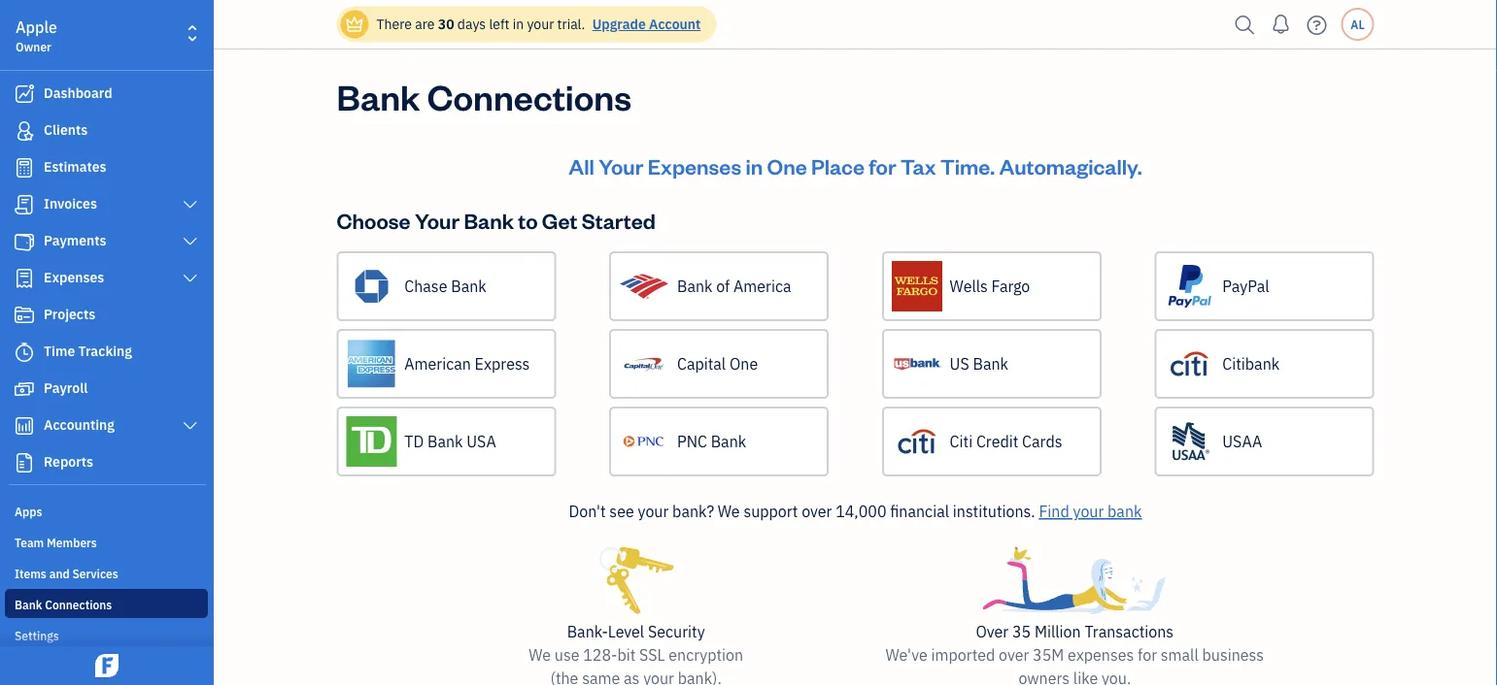 Task type: describe. For each thing, give the bounding box(es) containing it.
apple
[[16, 17, 57, 37]]

0 horizontal spatial one
[[730, 354, 758, 375]]

go to help image
[[1302, 10, 1333, 39]]

1 horizontal spatial we
[[718, 502, 740, 522]]

0 vertical spatial bank connections
[[337, 73, 632, 119]]

there are 30 days left in your trial. upgrade account
[[377, 15, 701, 33]]

report image
[[13, 454, 36, 473]]

owners
[[1019, 669, 1070, 686]]

1 horizontal spatial your
[[638, 502, 669, 522]]

bank right pnc
[[711, 432, 746, 452]]

owner
[[16, 39, 51, 54]]

clients link
[[5, 114, 208, 149]]

bank inside the main element
[[15, 598, 42, 613]]

usa
[[467, 432, 496, 452]]

don't see your bank? we support over 14,000 financial institutions. find your bank
[[569, 502, 1142, 522]]

we've
[[886, 646, 928, 666]]

place
[[811, 152, 865, 180]]

automagically.
[[999, 152, 1142, 180]]

1 horizontal spatial connections
[[427, 73, 632, 119]]

your for all
[[599, 152, 644, 180]]

fargo
[[992, 276, 1030, 297]]

we inside bank-level security we use 128-bit ssl encryption
[[529, 646, 551, 666]]

like
[[1074, 669, 1098, 686]]

clients
[[44, 121, 88, 139]]

payment image
[[13, 232, 36, 252]]

members
[[47, 535, 97, 551]]

settings link
[[5, 621, 208, 650]]

pnc bank
[[677, 432, 746, 452]]

35m
[[1033, 646, 1064, 666]]

chase bank
[[404, 276, 487, 297]]

accounting link
[[5, 409, 208, 444]]

dashboard
[[44, 84, 112, 102]]

al button
[[1341, 8, 1374, 41]]

choose your bank to get started
[[337, 206, 656, 234]]

capital one
[[677, 354, 758, 375]]

chevron large down image for invoices
[[181, 197, 199, 213]]

for inside over 35 million transactions we've imported over 35m expenses for small business owners like you.
[[1138, 646, 1157, 666]]

chevron large down image for payments
[[181, 234, 199, 250]]

payments
[[44, 232, 106, 250]]

time
[[44, 343, 75, 360]]

all your expenses in one place for tax time. automagically.
[[569, 152, 1142, 180]]

chart image
[[13, 417, 36, 436]]

timer image
[[13, 343, 36, 362]]

apps link
[[5, 497, 208, 526]]

apps
[[15, 504, 42, 520]]

bank connections link
[[5, 590, 208, 619]]

bank left to
[[464, 206, 514, 234]]

team members
[[15, 535, 97, 551]]

and
[[49, 566, 70, 582]]

main element
[[0, 0, 262, 686]]

30
[[438, 15, 454, 33]]

citi
[[950, 432, 973, 452]]

chevron large down image for accounting
[[181, 419, 199, 434]]

find your bank link
[[1039, 502, 1142, 522]]

encryption
[[669, 646, 743, 666]]

american express
[[404, 354, 530, 375]]

find
[[1039, 502, 1070, 522]]

there
[[377, 15, 412, 33]]

bank right chase
[[451, 276, 487, 297]]

time tracking link
[[5, 335, 208, 370]]

wells fargo
[[950, 276, 1030, 297]]

invoice image
[[13, 195, 36, 215]]

upgrade
[[592, 15, 646, 33]]

started
[[582, 206, 656, 234]]

usaa
[[1223, 432, 1262, 452]]

apple owner
[[16, 17, 57, 54]]

cards
[[1022, 432, 1062, 452]]

td
[[404, 432, 424, 452]]

imported
[[931, 646, 995, 666]]

items
[[15, 566, 47, 582]]

chevron large down image for expenses
[[181, 271, 199, 287]]

bank down there
[[337, 73, 420, 119]]

trial.
[[557, 15, 585, 33]]

money image
[[13, 380, 36, 399]]

america
[[734, 276, 791, 297]]

128-
[[583, 646, 617, 666]]

bank
[[1108, 502, 1142, 522]]

us bank
[[950, 354, 1009, 375]]

items and services
[[15, 566, 118, 582]]

to
[[518, 206, 538, 234]]

days
[[458, 15, 486, 33]]



Task type: locate. For each thing, give the bounding box(es) containing it.
pnc
[[677, 432, 707, 452]]

1 horizontal spatial for
[[1138, 646, 1157, 666]]

connections
[[427, 73, 632, 119], [45, 598, 112, 613]]

2 chevron large down image from the top
[[181, 271, 199, 287]]

0 horizontal spatial for
[[869, 152, 896, 180]]

1 vertical spatial bank connections
[[15, 598, 112, 613]]

chevron large down image up "expenses" link
[[181, 234, 199, 250]]

citibank
[[1223, 354, 1280, 375]]

payroll
[[44, 379, 88, 397]]

account
[[649, 15, 701, 33]]

connections down the there are 30 days left in your trial. upgrade account
[[427, 73, 632, 119]]

chevron large down image inside invoices link
[[181, 197, 199, 213]]

freshbooks image
[[91, 655, 122, 678]]

0 vertical spatial chevron large down image
[[181, 197, 199, 213]]

expenses link
[[5, 261, 208, 296]]

upgrade account link
[[589, 15, 701, 33]]

chevron large down image up payments link
[[181, 197, 199, 213]]

invoices
[[44, 195, 97, 213]]

one left place
[[767, 152, 807, 180]]

us
[[950, 354, 969, 375]]

in left place
[[746, 152, 763, 180]]

expenses
[[1068, 646, 1134, 666]]

payments link
[[5, 224, 208, 259]]

connections down the items and services on the left bottom
[[45, 598, 112, 613]]

team
[[15, 535, 44, 551]]

tax
[[901, 152, 936, 180]]

small
[[1161, 646, 1199, 666]]

bit
[[617, 646, 636, 666]]

1 horizontal spatial over
[[999, 646, 1029, 666]]

0 vertical spatial connections
[[427, 73, 632, 119]]

time tracking
[[44, 343, 132, 360]]

we right bank?
[[718, 502, 740, 522]]

team members link
[[5, 528, 208, 557]]

0 horizontal spatial connections
[[45, 598, 112, 613]]

connections inside the main element
[[45, 598, 112, 613]]

in right left
[[513, 15, 524, 33]]

1 horizontal spatial bank connections
[[337, 73, 632, 119]]

expenses inside the main element
[[44, 269, 104, 287]]

0 horizontal spatial in
[[513, 15, 524, 33]]

over for 14,000
[[802, 502, 832, 522]]

1 vertical spatial chevron large down image
[[181, 419, 199, 434]]

over left 14,000 on the right of the page
[[802, 502, 832, 522]]

dashboard link
[[5, 77, 208, 112]]

you.
[[1102, 669, 1131, 686]]

for left "tax"
[[869, 152, 896, 180]]

1 vertical spatial expenses
[[44, 269, 104, 287]]

citi credit cards
[[950, 432, 1062, 452]]

bank connections
[[337, 73, 632, 119], [15, 598, 112, 613]]

notifications image
[[1266, 5, 1297, 44]]

support
[[744, 502, 798, 522]]

choose
[[337, 206, 411, 234]]

2 horizontal spatial your
[[1073, 502, 1104, 522]]

0 vertical spatial for
[[869, 152, 896, 180]]

bank
[[337, 73, 420, 119], [464, 206, 514, 234], [451, 276, 487, 297], [677, 276, 713, 297], [973, 354, 1009, 375], [427, 432, 463, 452], [711, 432, 746, 452], [15, 598, 42, 613]]

client image
[[13, 121, 36, 141]]

accounting
[[44, 416, 115, 434]]

0 vertical spatial in
[[513, 15, 524, 33]]

1 horizontal spatial one
[[767, 152, 807, 180]]

financial
[[890, 502, 949, 522]]

chevron large down image up reports link
[[181, 419, 199, 434]]

1 horizontal spatial in
[[746, 152, 763, 180]]

projects
[[44, 306, 95, 324]]

estimates
[[44, 158, 106, 176]]

14,000
[[836, 502, 887, 522]]

your right all
[[599, 152, 644, 180]]

your right see
[[638, 502, 669, 522]]

2 chevron large down image from the top
[[181, 419, 199, 434]]

level
[[608, 622, 644, 643]]

over inside over 35 million transactions we've imported over 35m expenses for small business owners like you.
[[999, 646, 1029, 666]]

bank?
[[672, 502, 714, 522]]

wells
[[950, 276, 988, 297]]

bank connections down days
[[337, 73, 632, 119]]

ssl
[[639, 646, 665, 666]]

1 chevron large down image from the top
[[181, 234, 199, 250]]

1 vertical spatial chevron large down image
[[181, 271, 199, 287]]

1 horizontal spatial expenses
[[648, 152, 741, 180]]

settings
[[15, 629, 59, 644]]

0 vertical spatial expenses
[[648, 152, 741, 180]]

chevron large down image inside accounting link
[[181, 419, 199, 434]]

million
[[1035, 622, 1081, 643]]

0 horizontal spatial we
[[529, 646, 551, 666]]

td bank usa
[[404, 432, 496, 452]]

services
[[72, 566, 118, 582]]

for
[[869, 152, 896, 180], [1138, 646, 1157, 666]]

get
[[542, 206, 578, 234]]

al
[[1351, 17, 1365, 32]]

expenses up started
[[648, 152, 741, 180]]

credit
[[976, 432, 1019, 452]]

chevron large down image inside payments link
[[181, 234, 199, 250]]

0 horizontal spatial bank connections
[[15, 598, 112, 613]]

1 vertical spatial one
[[730, 354, 758, 375]]

0 vertical spatial over
[[802, 502, 832, 522]]

are
[[415, 15, 435, 33]]

tracking
[[78, 343, 132, 360]]

bank right td
[[427, 432, 463, 452]]

1 vertical spatial we
[[529, 646, 551, 666]]

paypal
[[1223, 276, 1270, 297]]

chevron large down image
[[181, 197, 199, 213], [181, 419, 199, 434]]

one right capital
[[730, 354, 758, 375]]

0 vertical spatial one
[[767, 152, 807, 180]]

over
[[802, 502, 832, 522], [999, 646, 1029, 666]]

over down 35
[[999, 646, 1029, 666]]

bank connections down the items and services on the left bottom
[[15, 598, 112, 613]]

0 vertical spatial chevron large down image
[[181, 234, 199, 250]]

bank down items
[[15, 598, 42, 613]]

transactions
[[1085, 622, 1174, 643]]

dashboard image
[[13, 85, 36, 104]]

bank of america
[[677, 276, 791, 297]]

invoices link
[[5, 188, 208, 223]]

over
[[976, 622, 1009, 643]]

american
[[404, 354, 471, 375]]

expense image
[[13, 269, 36, 289]]

bank right us
[[973, 354, 1009, 375]]

1 vertical spatial in
[[746, 152, 763, 180]]

payroll link
[[5, 372, 208, 407]]

chevron large down image
[[181, 234, 199, 250], [181, 271, 199, 287]]

0 horizontal spatial expenses
[[44, 269, 104, 287]]

0 horizontal spatial your
[[415, 206, 460, 234]]

0 vertical spatial your
[[599, 152, 644, 180]]

for down transactions
[[1138, 646, 1157, 666]]

institutions.
[[953, 502, 1035, 522]]

over for 35m
[[999, 646, 1029, 666]]

0 horizontal spatial over
[[802, 502, 832, 522]]

bank left of
[[677, 276, 713, 297]]

estimates link
[[5, 151, 208, 186]]

1 vertical spatial connections
[[45, 598, 112, 613]]

1 horizontal spatial your
[[599, 152, 644, 180]]

we left use
[[529, 646, 551, 666]]

bank connections inside the main element
[[15, 598, 112, 613]]

reports
[[44, 453, 93, 471]]

search image
[[1230, 10, 1261, 39]]

chase
[[404, 276, 447, 297]]

in
[[513, 15, 524, 33], [746, 152, 763, 180]]

your for choose
[[415, 206, 460, 234]]

your left trial.
[[527, 15, 554, 33]]

your
[[599, 152, 644, 180], [415, 206, 460, 234]]

items and services link
[[5, 559, 208, 588]]

over 35 million transactions we've imported over 35m expenses for small business owners like you.
[[886, 622, 1264, 686]]

of
[[716, 276, 730, 297]]

business
[[1202, 646, 1264, 666]]

reports link
[[5, 446, 208, 481]]

your right find
[[1073, 502, 1104, 522]]

see
[[610, 502, 634, 522]]

1 vertical spatial your
[[415, 206, 460, 234]]

express
[[475, 354, 530, 375]]

0 vertical spatial we
[[718, 502, 740, 522]]

left
[[489, 15, 510, 33]]

chevron large down image down payments link
[[181, 271, 199, 287]]

all
[[569, 152, 595, 180]]

1 vertical spatial over
[[999, 646, 1029, 666]]

0 horizontal spatial your
[[527, 15, 554, 33]]

don't
[[569, 502, 606, 522]]

expenses down payments
[[44, 269, 104, 287]]

crown image
[[344, 14, 365, 34]]

use
[[555, 646, 580, 666]]

estimate image
[[13, 158, 36, 178]]

1 vertical spatial for
[[1138, 646, 1157, 666]]

your right choose
[[415, 206, 460, 234]]

1 chevron large down image from the top
[[181, 197, 199, 213]]

project image
[[13, 306, 36, 326]]



Task type: vqa. For each thing, say whether or not it's contained in the screenshot.
you.
yes



